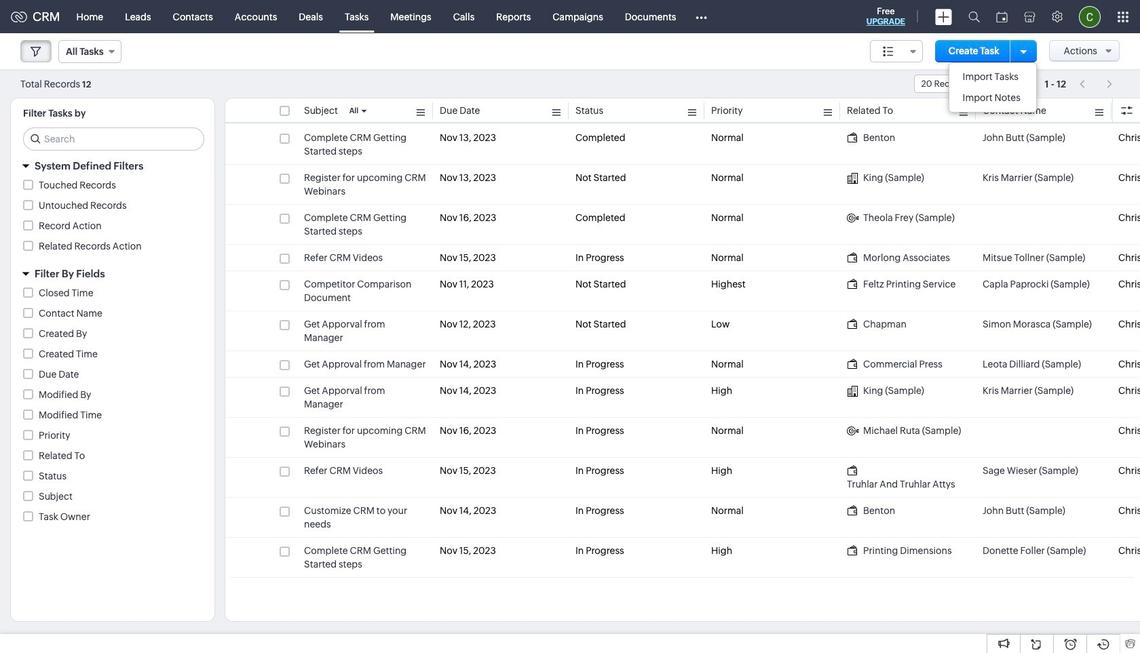 Task type: vqa. For each thing, say whether or not it's contained in the screenshot.
Field
yes



Task type: locate. For each thing, give the bounding box(es) containing it.
None field
[[58, 40, 121, 63], [870, 40, 923, 62], [914, 75, 1024, 93], [58, 40, 121, 63], [914, 75, 1024, 93]]

profile image
[[1080, 6, 1101, 27]]

Other Modules field
[[687, 6, 717, 27]]

size image
[[883, 45, 894, 58]]

row group
[[225, 125, 1141, 579]]

navigation
[[1074, 74, 1120, 94]]

none field size
[[870, 40, 923, 62]]

create menu element
[[928, 0, 961, 33]]



Task type: describe. For each thing, give the bounding box(es) containing it.
search element
[[961, 0, 989, 33]]

calendar image
[[997, 11, 1008, 22]]

Search text field
[[24, 128, 204, 150]]

create menu image
[[936, 8, 953, 25]]

logo image
[[11, 11, 27, 22]]

search image
[[969, 11, 980, 22]]

profile element
[[1071, 0, 1110, 33]]



